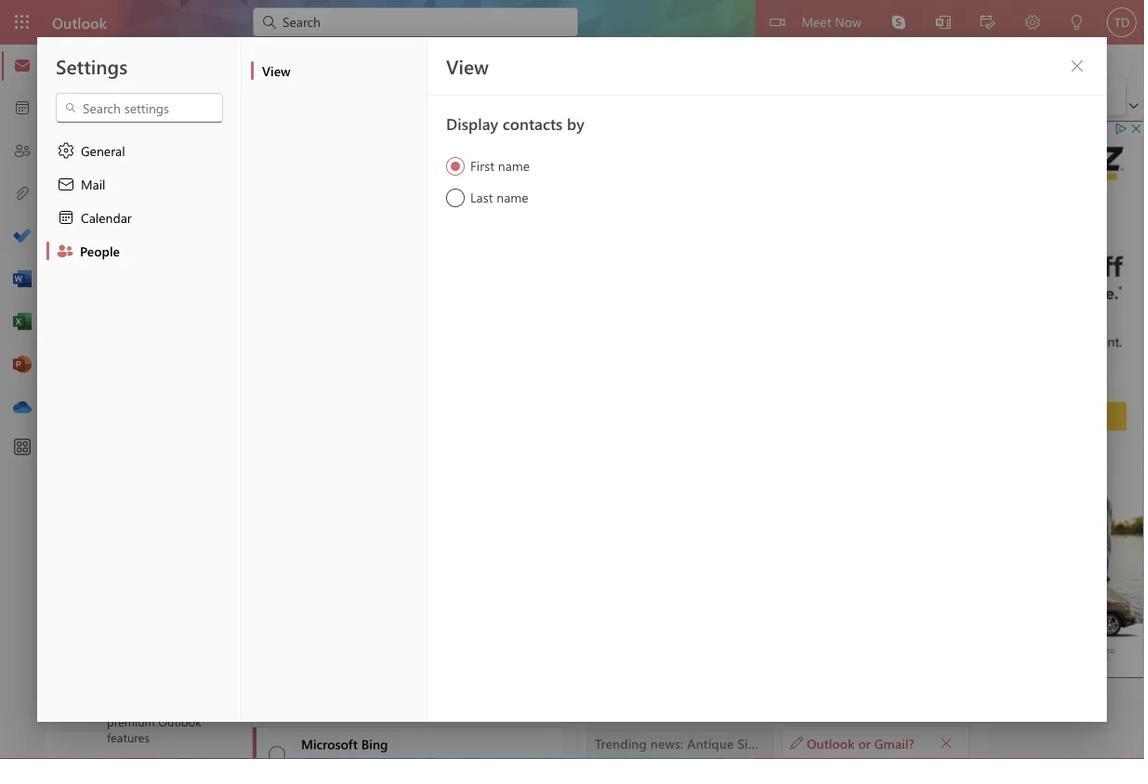 Task type: vqa. For each thing, say whether or not it's contained in the screenshot.
the Temu Clearance Only Today - Insanely Low Prices at the top
yes



Task type: describe. For each thing, give the bounding box(es) containing it.
view inside tab panel
[[446, 53, 489, 79]]

format text button
[[410, 45, 504, 73]]

 inside reading pane main content
[[940, 737, 953, 750]]

reading pane main content
[[579, 116, 991, 759]]


[[157, 87, 176, 106]]

onedrive image
[[13, 399, 32, 417]]

trump
[[592, 494, 630, 511]]

 button
[[55, 46, 92, 77]]

microsoft bing
[[301, 736, 388, 753]]

more apps image
[[13, 439, 32, 457]]

premium
[[107, 714, 155, 730]]

 outlook or gmail?
[[790, 735, 914, 752]]

settings
[[56, 53, 128, 79]]

message
[[282, 50, 333, 67]]

use
[[446, 419, 466, 436]]

home
[[106, 50, 141, 67]]

calendar image
[[13, 99, 32, 118]]

general
[[81, 142, 125, 159]]

news: for putin
[[355, 679, 387, 696]]

calendar
[[81, 209, 132, 226]]

tab list inside application
[[92, 45, 639, 73]]

trending for trending news: putin powerless to complain about china… and more
[[301, 679, 351, 696]]

powerpoint image
[[13, 356, 32, 375]]

microsoft
[[301, 736, 358, 753]]

home button
[[92, 45, 155, 73]]

0 vertical spatial and
[[674, 268, 696, 285]]

display
[[446, 112, 498, 134]]

 button
[[453, 82, 490, 112]]

 button inside view tab panel
[[1062, 51, 1092, 81]]

premium outlook features
[[107, 714, 201, 746]]

trending for trending news: should supreme court disqualify trump from… and more
[[301, 494, 353, 511]]

format text
[[424, 50, 490, 67]]

folders
[[112, 169, 162, 189]]

word image
[[13, 270, 32, 289]]

news: for should
[[357, 494, 390, 511]]

about
[[557, 679, 592, 696]]

help
[[226, 50, 253, 67]]

disqualify
[[531, 494, 589, 511]]

1 tree from the top
[[68, 117, 218, 162]]

dialog containing settings
[[0, 0, 1144, 759]]

message list section
[[253, 119, 733, 759]]


[[111, 208, 129, 227]]

from…
[[634, 494, 673, 511]]


[[992, 87, 1010, 106]]

machine
[[524, 268, 573, 285]]

sewing
[[479, 268, 520, 285]]

document containing settings
[[0, 0, 1144, 759]]

 button
[[148, 82, 185, 112]]

bullets image
[[665, 87, 702, 106]]

0 vertical spatial more
[[699, 268, 729, 285]]

of
[[430, 419, 442, 436]]

updates to our terms of use
[[301, 419, 466, 436]]

view heading
[[446, 53, 489, 79]]

tags group
[[983, 78, 1057, 115]]

&
[[617, 268, 627, 285]]

settings tab list
[[37, 37, 242, 722]]

antique
[[390, 268, 435, 285]]

putin
[[390, 679, 420, 696]]

and for trending news: should supreme court disqualify trump from… and more
[[676, 494, 698, 511]]

only
[[398, 193, 425, 210]]

0 vertical spatial to
[[354, 419, 366, 436]]


[[57, 141, 75, 160]]

meet now
[[802, 13, 862, 30]]


[[111, 245, 129, 264]]

people
[[80, 242, 120, 259]]

legendary
[[301, 343, 362, 361]]

 button
[[415, 82, 453, 112]]

text
[[469, 50, 490, 67]]

include group
[[838, 78, 974, 115]]

1 horizontal spatial to
[[483, 679, 495, 696]]

trending news: putin powerless to complain about china… and more
[[301, 679, 697, 696]]

last name
[[470, 189, 529, 206]]

message button
[[268, 45, 347, 73]]

mail image
[[13, 57, 32, 75]]

more for trending news: putin powerless to complain about china… and more
[[667, 679, 697, 696]]


[[57, 175, 75, 193]]

singer
[[439, 268, 475, 285]]

folders tree item
[[68, 162, 218, 199]]

trending for trending news: antique singer sewing machine values & what… and more
[[301, 268, 351, 285]]

meet
[[802, 13, 831, 30]]

 button
[[618, 82, 655, 112]]

or
[[858, 735, 871, 752]]

outlook banner
[[0, 0, 1144, 45]]

what…
[[631, 268, 671, 285]]


[[56, 242, 74, 260]]


[[1029, 87, 1048, 106]]

today
[[429, 193, 464, 210]]

quiz
[[422, 343, 446, 361]]

to do image
[[13, 228, 32, 246]]

view inside button
[[262, 62, 291, 79]]

premium outlook features button
[[68, 671, 252, 759]]

 inside view tab panel
[[1070, 59, 1085, 73]]

 button
[[77, 162, 109, 196]]



Task type: locate. For each thing, give the bounding box(es) containing it.
1 vertical spatial to
[[483, 679, 495, 696]]

outlook link
[[52, 0, 107, 45]]

clearance
[[337, 193, 394, 210]]


[[57, 208, 75, 227]]


[[425, 87, 443, 106]]

features
[[107, 729, 150, 746]]

2 vertical spatial news:
[[355, 679, 387, 696]]

china…
[[596, 679, 638, 696]]

2 horizontal spatial outlook
[[807, 735, 855, 752]]

application
[[0, 0, 1144, 759]]

temu clearance only today - insanely low prices
[[301, 193, 590, 210]]

0 horizontal spatial view
[[262, 62, 291, 79]]

prices
[[555, 193, 590, 210]]

dialog
[[0, 0, 1144, 759]]

outlook left "or"
[[807, 735, 855, 752]]

outlook right 'premium'
[[158, 714, 201, 730]]

name right the first
[[498, 157, 530, 174]]

basic text group
[[193, 78, 775, 115]]

1 trending from the top
[[301, 268, 351, 285]]

0 horizontal spatial  button
[[933, 730, 959, 756]]

view
[[446, 53, 489, 79], [262, 62, 291, 79]]


[[1070, 59, 1085, 73], [940, 737, 953, 750]]

outlook
[[52, 12, 107, 32], [158, 714, 201, 730], [807, 735, 855, 752]]

 button
[[490, 82, 527, 112]]

news: left 'should'
[[357, 494, 390, 511]]

tree
[[68, 117, 218, 162], [68, 199, 218, 759]]

-
[[467, 193, 472, 210]]

0 vertical spatial trending
[[301, 268, 351, 285]]

outlook inside 'premium outlook features'
[[158, 714, 201, 730]]

1 vertical spatial and
[[676, 494, 698, 511]]

court
[[494, 494, 528, 511]]

news: left antique
[[355, 268, 387, 285]]

values
[[576, 268, 613, 285]]

news: for antique
[[355, 268, 387, 285]]

2 trending from the top
[[301, 494, 353, 511]]

and right the china…
[[642, 679, 663, 696]]

 calendar
[[57, 208, 132, 227]]

outlook for or
[[807, 735, 855, 752]]

name for last name
[[497, 189, 529, 206]]

updates
[[301, 419, 350, 436]]

powerless
[[423, 679, 480, 696]]

gmail?
[[874, 735, 914, 752]]

3 trending from the top
[[301, 679, 351, 696]]

and
[[674, 268, 696, 285], [676, 494, 698, 511], [642, 679, 663, 696]]

last
[[470, 189, 493, 206]]


[[790, 737, 803, 750]]

0 vertical spatial tree
[[68, 117, 218, 162]]

outlook for features
[[158, 714, 201, 730]]

tree containing 
[[68, 199, 218, 759]]

0 horizontal spatial 
[[940, 737, 953, 750]]

name for first name
[[498, 157, 530, 174]]

our
[[369, 419, 390, 436]]

to
[[354, 419, 366, 436], [483, 679, 495, 696]]

1 vertical spatial more
[[702, 494, 733, 511]]

first name
[[470, 157, 530, 174]]

document
[[0, 0, 1144, 759]]

first
[[470, 157, 494, 174]]

news:
[[355, 268, 387, 285], [357, 494, 390, 511], [355, 679, 387, 696]]

left-rail-appbar navigation
[[4, 45, 41, 429]]

1 vertical spatial trending
[[301, 494, 353, 511]]

2 vertical spatial outlook
[[807, 735, 855, 752]]

1 vertical spatial tree
[[68, 199, 218, 759]]

1 horizontal spatial outlook
[[158, 714, 201, 730]]

and for trending news: putin powerless to complain about china… and more
[[642, 679, 663, 696]]

1 horizontal spatial view
[[446, 53, 489, 79]]


[[86, 171, 101, 186]]

trending news: antique singer sewing machine values & what… and more
[[301, 268, 729, 285]]


[[770, 15, 785, 30]]

1 horizontal spatial 
[[1070, 59, 1085, 73]]

display contacts by
[[446, 112, 585, 134]]

message list list box
[[253, 165, 733, 759]]

trending up legendary
[[301, 268, 351, 285]]

1 vertical spatial 
[[940, 737, 953, 750]]

1 vertical spatial outlook
[[158, 714, 201, 730]]

2 vertical spatial and
[[642, 679, 663, 696]]

mail
[[81, 175, 105, 192]]

trending down the updates
[[301, 494, 353, 511]]

temu
[[301, 193, 333, 210]]

should
[[393, 494, 435, 511]]

clipboard group
[[57, 78, 185, 115]]

trending up microsoft
[[301, 679, 351, 696]]

1 horizontal spatial  button
[[1062, 51, 1092, 81]]

0 horizontal spatial outlook
[[52, 12, 107, 32]]


[[64, 52, 83, 71]]

0 horizontal spatial to
[[354, 419, 366, 436]]

outlook inside reading pane main content
[[807, 735, 855, 752]]

 button right the tags group
[[1062, 51, 1092, 81]]

more
[[699, 268, 729, 285], [702, 494, 733, 511], [667, 679, 697, 696]]


[[462, 87, 481, 106]]

outlook up  button
[[52, 12, 107, 32]]

trending news: should supreme court disqualify trump from… and more
[[301, 494, 733, 511]]

now
[[835, 13, 862, 30]]

excel image
[[13, 313, 32, 332]]

settings heading
[[56, 53, 128, 79]]


[[64, 101, 77, 114]]

application containing settings
[[0, 0, 1144, 759]]

 button
[[1020, 82, 1057, 112]]

Search settings search field
[[77, 99, 204, 117]]

more right what…
[[699, 268, 729, 285]]

outlook inside banner
[[52, 12, 107, 32]]

2 vertical spatial trending
[[301, 679, 351, 696]]

complain
[[499, 679, 553, 696]]

0 vertical spatial 
[[1070, 59, 1085, 73]]

 button inside reading pane main content
[[933, 730, 959, 756]]

format
[[424, 50, 465, 67]]

monsters
[[365, 343, 418, 361]]

files image
[[13, 185, 32, 204]]

and right the from…
[[676, 494, 698, 511]]

view button
[[251, 54, 427, 87]]

and right what…
[[674, 268, 696, 285]]

people image
[[13, 142, 32, 161]]

0 vertical spatial name
[[498, 157, 530, 174]]

more right the from…
[[702, 494, 733, 511]]

 button right gmail? in the right bottom of the page
[[933, 730, 959, 756]]


[[627, 87, 646, 106]]

news: left putin on the bottom left of the page
[[355, 679, 387, 696]]

to left complain
[[483, 679, 495, 696]]

0 vertical spatial outlook
[[52, 12, 107, 32]]

more right the china…
[[667, 679, 697, 696]]

by
[[567, 112, 585, 134]]

tab list
[[92, 45, 639, 73]]

to left our
[[354, 419, 366, 436]]

Select a conversation checkbox
[[257, 728, 301, 759]]

tab list containing home
[[92, 45, 639, 73]]

bing
[[361, 736, 388, 753]]

supreme
[[438, 494, 491, 511]]

name right 'last'
[[497, 189, 529, 206]]

0 vertical spatial news:
[[355, 268, 387, 285]]

2 vertical spatial more
[[667, 679, 697, 696]]

2 tree from the top
[[68, 199, 218, 759]]

legendary monsters quiz
[[301, 343, 446, 361]]

1 vertical spatial  button
[[933, 730, 959, 756]]

contacts
[[503, 112, 563, 134]]

1 vertical spatial name
[[497, 189, 529, 206]]

0 vertical spatial  button
[[1062, 51, 1092, 81]]


[[499, 87, 518, 106]]

more for trending news: should supreme court disqualify trump from… and more
[[702, 494, 733, 511]]

1 vertical spatial news:
[[357, 494, 390, 511]]

view tab panel
[[428, 37, 1107, 722]]

terms
[[393, 419, 427, 436]]

help button
[[213, 45, 267, 73]]

trending
[[301, 268, 351, 285], [301, 494, 353, 511], [301, 679, 351, 696]]

insanely
[[476, 193, 524, 210]]



